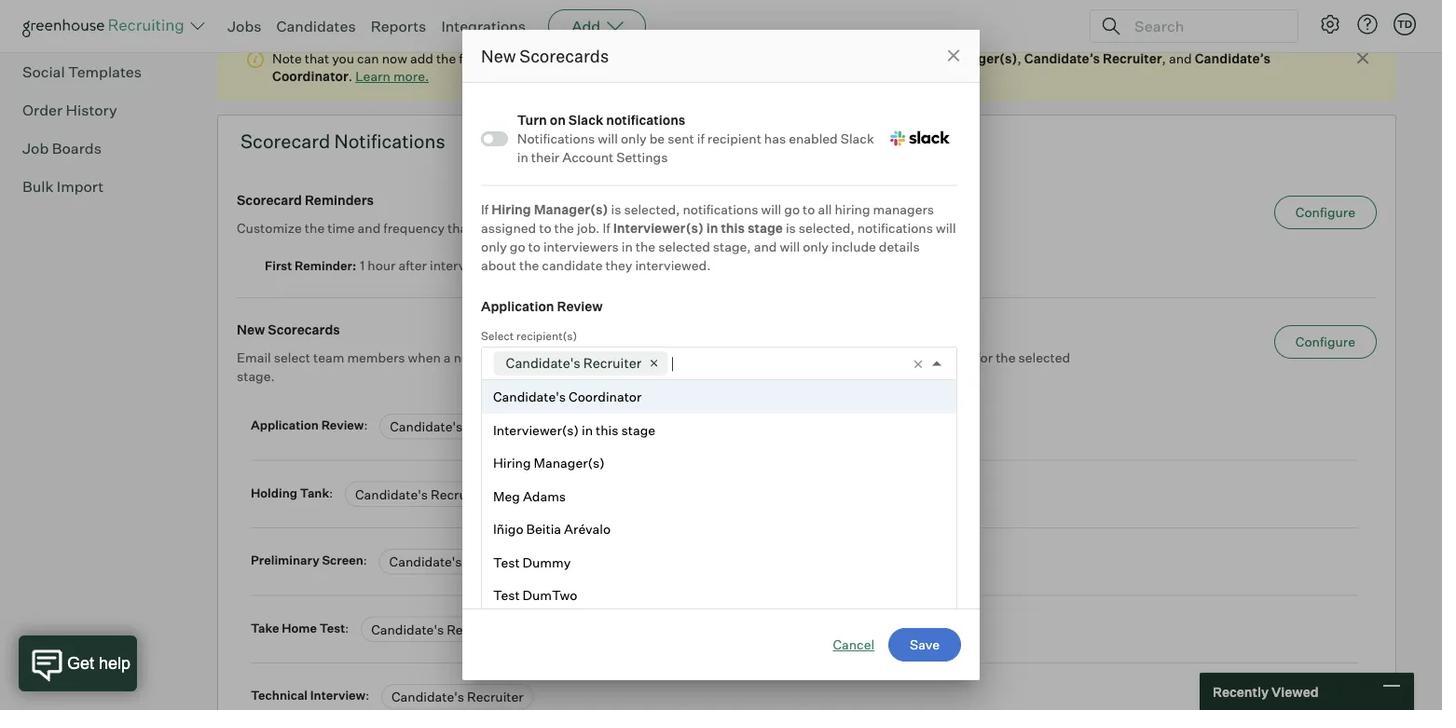 Task type: locate. For each thing, give the bounding box(es) containing it.
2 vertical spatial test
[[320, 621, 345, 636]]

1 vertical spatial this
[[596, 422, 618, 438]]

1 vertical spatial application
[[251, 418, 319, 433]]

holding tank :
[[251, 486, 336, 501]]

2 configure from the top
[[1296, 334, 1355, 351]]

1 horizontal spatial ,
[[1162, 51, 1166, 67]]

2 horizontal spatial is
[[786, 220, 796, 236]]

0 horizontal spatial hiring
[[517, 51, 552, 67]]

1 vertical spatial review
[[321, 418, 364, 433]]

hiring up meg
[[493, 455, 531, 471]]

managers
[[873, 201, 934, 217]]

assigned
[[481, 220, 536, 236]]

0 vertical spatial selected,
[[624, 201, 680, 217]]

email up "social" at the top left of page
[[22, 25, 61, 44]]

0 vertical spatial if
[[481, 201, 489, 217]]

of
[[723, 350, 735, 367]]

2 select recipient(s) from the top
[[481, 434, 577, 448]]

review inside the new scorecards dialog
[[557, 298, 603, 314]]

0 horizontal spatial selected,
[[624, 201, 680, 217]]

hiring right all in the right of the page
[[835, 201, 870, 217]]

notifications up be
[[606, 112, 685, 128]]

0 vertical spatial select recipient(s)
[[481, 329, 577, 343]]

selected, for if
[[624, 201, 680, 217]]

recruiter
[[1103, 51, 1162, 67], [583, 355, 642, 371], [465, 419, 522, 435], [583, 460, 642, 477], [431, 487, 487, 503], [465, 554, 521, 571], [583, 566, 642, 583], [447, 622, 503, 638], [467, 690, 524, 706]]

sent left if
[[668, 130, 694, 146]]

are
[[604, 221, 623, 237]]

scorecards up select
[[268, 322, 340, 339]]

this down candidate's coordinator at the bottom left of the page
[[596, 422, 618, 438]]

if hiring manager(s)
[[481, 201, 608, 217]]

1 horizontal spatial tank
[[534, 404, 566, 420]]

0 vertical spatial scorecards
[[520, 45, 609, 66]]

selected, for will
[[799, 220, 855, 236]]

to
[[702, 51, 715, 67], [803, 201, 815, 217], [539, 220, 551, 236], [656, 221, 668, 237], [528, 238, 541, 254]]

is
[[611, 201, 621, 217], [786, 220, 796, 236], [545, 350, 555, 367]]

only up 'settings'
[[621, 130, 647, 146]]

this up stage,
[[721, 220, 745, 236]]

is inside is selected, notifications will only go to interviewers in the selected stage, and will only include details about the candidate they interviewed.
[[786, 220, 796, 236]]

0 vertical spatial email
[[22, 25, 61, 44]]

1 vertical spatial select recipient(s)
[[481, 434, 577, 448]]

1 horizontal spatial application
[[481, 298, 554, 314]]

1 vertical spatial hiring
[[491, 201, 531, 217]]

screen for preliminary screen
[[558, 509, 602, 526]]

team left roles
[[555, 51, 586, 67]]

scorecard right new
[[481, 350, 542, 367]]

the left time
[[305, 221, 325, 237]]

,
[[1017, 51, 1021, 67], [1162, 51, 1166, 67]]

0 horizontal spatial that
[[305, 51, 329, 67]]

tank for holding tank
[[534, 404, 566, 420]]

notifications down . learn more.
[[334, 130, 445, 154]]

is inside the is selected, notifications will go to all hiring managers assigned to the job. if
[[611, 201, 621, 217]]

sent inside turn on slack notifications notifications will only be sent if recipient has enabled slack in their account settings
[[668, 130, 694, 146]]

0 vertical spatial slack
[[568, 112, 603, 128]]

only left "include"
[[803, 238, 829, 254]]

1 horizontal spatial if
[[603, 220, 610, 236]]

tank for holding tank :
[[300, 486, 329, 501]]

test down test dummy
[[493, 587, 520, 604]]

go left all in the right of the page
[[784, 201, 800, 217]]

test down iñigo
[[493, 554, 520, 570]]

hiring
[[901, 51, 940, 67], [491, 201, 531, 217], [493, 455, 531, 471]]

home
[[282, 621, 317, 636]]

interviewer(s) down holding tank
[[493, 422, 579, 438]]

the up interviewed.
[[636, 238, 655, 254]]

1 horizontal spatial review
[[557, 298, 603, 314]]

review down members
[[321, 418, 364, 433]]

1 vertical spatial configure
[[1296, 334, 1355, 351]]

select recipient(s) down beitia
[[481, 540, 577, 554]]

to down assigned
[[528, 238, 541, 254]]

email up stage.
[[237, 350, 271, 367]]

selected,
[[624, 201, 680, 217], [799, 220, 855, 236]]

recipient(s) for holding
[[516, 434, 577, 448]]

2 candidate's from the left
[[1195, 51, 1270, 67]]

0 vertical spatial tank
[[534, 404, 566, 420]]

coordinator
[[272, 69, 348, 85], [569, 389, 642, 405]]

holding up preliminary screen :
[[251, 486, 297, 501]]

1 horizontal spatial coordinator
[[569, 389, 642, 405]]

0 vertical spatial new
[[481, 45, 516, 66]]

1 horizontal spatial this
[[721, 220, 745, 236]]

0 horizontal spatial team
[[313, 350, 344, 367]]

submitted up candidate's coordinator at the bottom left of the page
[[558, 350, 621, 367]]

boards
[[52, 140, 102, 158]]

1 submitted from the left
[[558, 350, 621, 367]]

select down holding tank
[[481, 434, 514, 448]]

2 select from the top
[[481, 434, 514, 448]]

hiring inside the is selected, notifications will go to all hiring managers assigned to the job. if
[[835, 201, 870, 217]]

interviewers.
[[671, 221, 750, 237]]

is for will
[[786, 220, 796, 236]]

job boards link
[[22, 138, 164, 160]]

team right select
[[313, 350, 344, 367]]

screen down adams
[[558, 509, 602, 526]]

to inside is selected, notifications will only go to interviewers in the selected stage, and will only include details about the candidate they interviewed.
[[528, 238, 541, 254]]

1 vertical spatial interviewer(s) in this stage
[[493, 422, 655, 438]]

templates up social templates link
[[65, 25, 138, 44]]

if up customize the time and frequency that scorecard reminders are sent to interviewers.
[[481, 201, 489, 217]]

1 horizontal spatial scorecards
[[520, 45, 609, 66]]

0 horizontal spatial selected
[[658, 238, 710, 254]]

0 vertical spatial selected
[[658, 238, 710, 254]]

sent
[[668, 130, 694, 146], [626, 221, 653, 237]]

selected, inside the is selected, notifications will go to all hiring managers assigned to the job. if
[[624, 201, 680, 217]]

recipient(s) down beitia
[[516, 540, 577, 554]]

configure for customize the time and frequency that scorecard reminders are sent to interviewers.
[[1296, 205, 1355, 221]]

screen up take home test :
[[322, 553, 363, 568]]

1 vertical spatial templates
[[68, 63, 142, 82]]

interviewer(s)
[[613, 220, 704, 236], [493, 422, 579, 438]]

0 vertical spatial team
[[555, 51, 586, 67]]

0 horizontal spatial application
[[251, 418, 319, 433]]

2 vertical spatial select
[[481, 540, 514, 554]]

a
[[444, 350, 451, 367], [653, 350, 660, 367]]

2 recipient(s) from the top
[[516, 434, 577, 448]]

1 vertical spatial hiring
[[835, 201, 870, 217]]

1 horizontal spatial only
[[621, 130, 647, 146]]

3 recipient(s) from the top
[[516, 540, 577, 554]]

new scorecards down the 'add' on the left top of the page
[[481, 45, 609, 66]]

will
[[598, 130, 618, 146], [761, 201, 781, 217], [936, 220, 956, 236], [780, 238, 800, 254]]

slack right on
[[568, 112, 603, 128]]

templates for social templates
[[68, 63, 142, 82]]

email inside email select team members when a new scorecard is submitted with a summary of submitted and outstanding scorecards for the selected stage.
[[237, 350, 271, 367]]

templates down email templates link
[[68, 63, 142, 82]]

application review :
[[251, 418, 370, 433]]

0 horizontal spatial new scorecards
[[237, 322, 340, 339]]

new up stage.
[[237, 322, 265, 339]]

preliminary
[[481, 509, 555, 526], [251, 553, 319, 568]]

scorecards inside dialog
[[520, 45, 609, 66]]

review down the candidate
[[557, 298, 603, 314]]

add
[[572, 17, 600, 35]]

0 vertical spatial scorecard
[[240, 130, 330, 154]]

1 vertical spatial scorecards
[[268, 322, 340, 339]]

notifications up interviewers.
[[683, 201, 758, 217]]

with
[[624, 350, 650, 367]]

that left you on the left
[[305, 51, 329, 67]]

: for technical interview :
[[366, 689, 369, 704]]

3 select recipient(s) from the top
[[481, 540, 577, 554]]

application down stage.
[[251, 418, 319, 433]]

0 horizontal spatial tank
[[300, 486, 329, 501]]

select down iñigo
[[481, 540, 514, 554]]

application down about
[[481, 298, 554, 314]]

review
[[557, 298, 603, 314], [321, 418, 364, 433]]

if right job.
[[603, 220, 610, 236]]

0 vertical spatial recipient(s)
[[516, 329, 577, 343]]

2 horizontal spatial only
[[803, 238, 829, 254]]

scorecards
[[906, 350, 973, 367]]

selected, down 'settings'
[[624, 201, 680, 217]]

0 horizontal spatial preliminary
[[251, 553, 319, 568]]

0 horizontal spatial this
[[596, 422, 618, 438]]

if
[[697, 130, 705, 146]]

in up 'they'
[[622, 238, 633, 254]]

order
[[22, 101, 63, 120]]

1 horizontal spatial sent
[[668, 130, 694, 146]]

only
[[621, 130, 647, 146], [481, 238, 507, 254], [803, 238, 829, 254]]

1 configure button from the top
[[1274, 196, 1377, 230]]

tank inside the new scorecards dialog
[[534, 404, 566, 420]]

: inside first reminder : 1 hour after interview
[[352, 259, 356, 274]]

select recipient(s) up hiring manager(s)
[[481, 434, 577, 448]]

save
[[910, 637, 940, 653]]

email templates
[[22, 25, 138, 44]]

0 vertical spatial go
[[784, 201, 800, 217]]

to left all in the right of the page
[[803, 201, 815, 217]]

0 horizontal spatial coordinator
[[272, 69, 348, 85]]

candidate's coordinator
[[493, 389, 642, 405]]

holding inside the new scorecards dialog
[[481, 404, 531, 420]]

recipient(s) down application review
[[516, 329, 577, 343]]

0 vertical spatial preliminary
[[481, 509, 555, 526]]

1 a from the left
[[444, 350, 451, 367]]

that up interview
[[447, 221, 472, 237]]

1 vertical spatial select
[[481, 434, 514, 448]]

slack right enabled
[[841, 130, 874, 146]]

reports
[[371, 17, 426, 35]]

0 horizontal spatial candidate's
[[1024, 51, 1100, 67]]

scorecard up customize
[[237, 193, 302, 209]]

take home test :
[[251, 621, 352, 636]]

stage up stage,
[[748, 220, 783, 236]]

0 vertical spatial interviewer(s)
[[613, 220, 704, 236]]

1
[[360, 258, 365, 274]]

candidate's recruiter
[[506, 355, 642, 371], [390, 419, 522, 435], [506, 460, 642, 477], [355, 487, 487, 503], [389, 554, 521, 571], [506, 566, 642, 583], [371, 622, 503, 638], [391, 690, 524, 706]]

sent right are
[[626, 221, 653, 237]]

1 horizontal spatial submitted
[[738, 350, 800, 367]]

application
[[481, 298, 554, 314], [251, 418, 319, 433]]

1 horizontal spatial email
[[237, 350, 271, 367]]

holding
[[481, 404, 531, 420], [251, 486, 297, 501]]

1 recipient(s) from the top
[[516, 329, 577, 343]]

0 horizontal spatial go
[[510, 238, 525, 254]]

test dummy
[[493, 554, 571, 570]]

manager(s)
[[943, 51, 1017, 67], [534, 201, 608, 217], [534, 455, 605, 471]]

learn
[[355, 69, 390, 85]]

0 vertical spatial select
[[481, 329, 514, 343]]

0 horizontal spatial notifications
[[334, 130, 445, 154]]

select recipient(s) down application review
[[481, 329, 577, 343]]

and inside email select team members when a new scorecard is submitted with a summary of submitted and outstanding scorecards for the selected stage.
[[803, 350, 826, 367]]

scorecards down the 'add' on the left top of the page
[[520, 45, 609, 66]]

the left job.
[[554, 220, 574, 236]]

notifications down on
[[517, 130, 595, 146]]

select down application review
[[481, 329, 514, 343]]

1 vertical spatial stage
[[621, 422, 655, 438]]

greenhouse recruiting image
[[22, 15, 190, 37]]

selected
[[658, 238, 710, 254], [1018, 350, 1070, 367]]

3 select from the top
[[481, 540, 514, 554]]

0 horizontal spatial screen
[[322, 553, 363, 568]]

configure for email select team members when a new scorecard is submitted with a summary of submitted and outstanding scorecards for the selected stage.
[[1296, 334, 1355, 351]]

2 a from the left
[[653, 350, 660, 367]]

0 horizontal spatial interviewer(s)
[[493, 422, 579, 438]]

the right for
[[996, 350, 1016, 367]]

interviewer(s) in this stage down candidate's coordinator at the bottom left of the page
[[493, 422, 655, 438]]

1 horizontal spatial a
[[653, 350, 660, 367]]

when
[[408, 350, 441, 367]]

recipient(s) up hiring manager(s)
[[516, 434, 577, 448]]

select
[[481, 329, 514, 343], [481, 434, 514, 448], [481, 540, 514, 554]]

1 horizontal spatial notifications
[[517, 130, 595, 146]]

1 vertical spatial configure button
[[1274, 326, 1377, 360]]

notifications inside turn on slack notifications notifications will only be sent if recipient has enabled slack in their account settings
[[606, 112, 685, 128]]

screen
[[558, 509, 602, 526], [322, 553, 363, 568]]

recipient
[[707, 130, 761, 146]]

submitted right 'of'
[[738, 350, 800, 367]]

selected, down all in the right of the page
[[799, 220, 855, 236]]

0 horizontal spatial only
[[481, 238, 507, 254]]

in left their
[[517, 149, 528, 165]]

scorecard
[[475, 221, 536, 237], [481, 350, 542, 367]]

0 vertical spatial application
[[481, 298, 554, 314]]

notifications inside turn on slack notifications notifications will only be sent if recipient has enabled slack in their account settings
[[517, 130, 595, 146]]

preliminary down holding tank :
[[251, 553, 319, 568]]

1 vertical spatial test
[[493, 587, 520, 604]]

:
[[352, 259, 356, 274], [364, 418, 368, 433], [329, 486, 333, 501], [363, 553, 367, 568], [345, 621, 349, 636], [366, 689, 369, 704]]

application inside the new scorecards dialog
[[481, 298, 554, 314]]

1 horizontal spatial candidate's
[[1195, 51, 1270, 67]]

email
[[22, 25, 61, 44], [237, 350, 271, 367]]

1 horizontal spatial is
[[611, 201, 621, 217]]

1 select from the top
[[481, 329, 514, 343]]

tank up hiring manager(s)
[[534, 404, 566, 420]]

all
[[818, 201, 832, 217]]

1 vertical spatial recipient(s)
[[516, 434, 577, 448]]

hiring right the following
[[517, 51, 552, 67]]

2 vertical spatial recipient(s)
[[516, 540, 577, 554]]

go inside is selected, notifications will only go to interviewers in the selected stage, and will only include details about the candidate they interviewed.
[[510, 238, 525, 254]]

include
[[831, 238, 876, 254]]

a left new
[[444, 350, 451, 367]]

screen for preliminary screen :
[[322, 553, 363, 568]]

1 horizontal spatial new
[[481, 45, 516, 66]]

td button
[[1390, 9, 1420, 39]]

1 , from the left
[[1017, 51, 1021, 67]]

bulk import
[[22, 178, 104, 196]]

0 horizontal spatial ,
[[1017, 51, 1021, 67]]

1 vertical spatial is
[[786, 220, 796, 236]]

select for holding tank
[[481, 434, 514, 448]]

holding for holding tank
[[481, 404, 531, 420]]

1 vertical spatial interviewer(s)
[[493, 422, 579, 438]]

and right stage,
[[754, 238, 777, 254]]

configure
[[1296, 205, 1355, 221], [1296, 334, 1355, 351]]

preliminary down meg
[[481, 509, 555, 526]]

job
[[22, 140, 49, 158]]

1 horizontal spatial screen
[[558, 509, 602, 526]]

1 vertical spatial scorecard
[[481, 350, 542, 367]]

1 horizontal spatial selected
[[1018, 350, 1070, 367]]

selected, inside is selected, notifications will only go to interviewers in the selected stage, and will only include details about the candidate they interviewed.
[[799, 220, 855, 236]]

tank down application review :
[[300, 486, 329, 501]]

interviewer(s) up interviewed.
[[613, 220, 704, 236]]

add
[[410, 51, 433, 67]]

selected right for
[[1018, 350, 1070, 367]]

2 notifications from the left
[[334, 130, 445, 154]]

1 select recipient(s) from the top
[[481, 329, 577, 343]]

recipient(s) for preliminary
[[516, 540, 577, 554]]

is right interviewers.
[[786, 220, 796, 236]]

go down assigned
[[510, 238, 525, 254]]

reminder
[[295, 259, 352, 274]]

0 vertical spatial review
[[557, 298, 603, 314]]

dumtwo
[[523, 587, 577, 604]]

0 horizontal spatial review
[[321, 418, 364, 433]]

1 notifications from the left
[[517, 130, 595, 146]]

submitted
[[558, 350, 621, 367], [738, 350, 800, 367]]

selected up interviewed.
[[658, 238, 710, 254]]

1 horizontal spatial preliminary
[[481, 509, 555, 526]]

0 vertical spatial new scorecards
[[481, 45, 609, 66]]

preliminary inside the new scorecards dialog
[[481, 509, 555, 526]]

notifications up details
[[857, 220, 933, 236]]

1 horizontal spatial hiring
[[835, 201, 870, 217]]

0 horizontal spatial sent
[[626, 221, 653, 237]]

and left outstanding
[[803, 350, 826, 367]]

coordinator inside "candidate's coordinator"
[[272, 69, 348, 85]]

1 vertical spatial tank
[[300, 486, 329, 501]]

hiring right types:
[[901, 51, 940, 67]]

new scorecards up select
[[237, 322, 340, 339]]

only inside turn on slack notifications notifications will only be sent if recipient has enabled slack in their account settings
[[621, 130, 647, 146]]

1 configure from the top
[[1296, 205, 1355, 221]]

only down customize the time and frequency that scorecard reminders are sent to interviewers.
[[481, 238, 507, 254]]

social
[[22, 63, 65, 82]]

new scorecards
[[481, 45, 609, 66], [237, 322, 340, 339]]

notifications
[[781, 51, 857, 67], [606, 112, 685, 128], [683, 201, 758, 217], [857, 220, 933, 236]]

interviewers
[[543, 238, 619, 254]]

holding up hiring manager(s)
[[481, 404, 531, 420]]

2 configure button from the top
[[1274, 326, 1377, 360]]

1 candidate's from the left
[[1024, 51, 1100, 67]]

1 horizontal spatial selected,
[[799, 220, 855, 236]]

1 vertical spatial new scorecards
[[237, 322, 340, 339]]

is up are
[[611, 201, 621, 217]]

slack
[[568, 112, 603, 128], [841, 130, 874, 146]]

test right 'home'
[[320, 621, 345, 636]]

scorecard up about
[[475, 221, 536, 237]]

Search text field
[[1130, 13, 1281, 40]]

coordinator down with
[[569, 389, 642, 405]]

scorecard up scorecard reminders
[[240, 130, 330, 154]]

hiring up assigned
[[491, 201, 531, 217]]

a right with
[[653, 350, 660, 367]]

test dumtwo
[[493, 587, 577, 604]]

1 vertical spatial screen
[[322, 553, 363, 568]]

coordinator inside the new scorecards dialog
[[569, 389, 642, 405]]

in down candidate's coordinator at the bottom left of the page
[[582, 422, 593, 438]]

0 horizontal spatial if
[[481, 201, 489, 217]]

integrations link
[[441, 17, 526, 35]]

1 vertical spatial team
[[313, 350, 344, 367]]

interviewer(s) in this stage up stage,
[[613, 220, 783, 236]]

the
[[436, 51, 456, 67], [554, 220, 574, 236], [305, 221, 325, 237], [636, 238, 655, 254], [519, 257, 539, 273], [996, 350, 1016, 367]]

1 vertical spatial holding
[[251, 486, 297, 501]]

1 vertical spatial email
[[237, 350, 271, 367]]

go
[[784, 201, 800, 217], [510, 238, 525, 254]]

scorecard for scorecard reminders
[[237, 193, 302, 209]]

new down integrations
[[481, 45, 516, 66]]

new
[[454, 350, 479, 367]]

1 vertical spatial if
[[603, 220, 610, 236]]

screen inside the new scorecards dialog
[[558, 509, 602, 526]]

0 vertical spatial coordinator
[[272, 69, 348, 85]]

1 vertical spatial selected
[[1018, 350, 1070, 367]]

candidate's coordinator
[[272, 51, 1270, 85]]

0 vertical spatial holding
[[481, 404, 531, 420]]



Task type: vqa. For each thing, say whether or not it's contained in the screenshot.
the right Only
yes



Task type: describe. For each thing, give the bounding box(es) containing it.
2 vertical spatial manager(s)
[[534, 455, 605, 471]]

configure image
[[1319, 13, 1341, 35]]

is selected, notifications will only go to interviewers in the selected stage, and will only include details about the candidate they interviewed.
[[481, 220, 956, 273]]

job boards
[[22, 140, 102, 158]]

you
[[332, 51, 354, 67]]

selected inside email select team members when a new scorecard is submitted with a summary of submitted and outstanding scorecards for the selected stage.
[[1018, 350, 1070, 367]]

hour
[[368, 258, 396, 274]]

0 horizontal spatial new
[[237, 322, 265, 339]]

select recipient(s) for application
[[481, 329, 577, 343]]

and inside is selected, notifications will only go to interviewers in the selected stage, and will only include details about the candidate they interviewed.
[[754, 238, 777, 254]]

is selected, notifications will go to all hiring managers assigned to the job. if
[[481, 201, 934, 236]]

application for application review
[[481, 298, 554, 314]]

customize
[[237, 221, 302, 237]]

and down search text box
[[1169, 51, 1192, 67]]

test for test dumtwo
[[493, 587, 520, 604]]

cancel
[[833, 637, 874, 653]]

scorecard for scorecard notifications
[[240, 130, 330, 154]]

2 , from the left
[[1162, 51, 1166, 67]]

.
[[348, 69, 352, 85]]

select for application review
[[481, 329, 514, 343]]

select recipient(s) for preliminary
[[481, 540, 577, 554]]

0 vertical spatial this
[[721, 220, 745, 236]]

now
[[382, 51, 407, 67]]

stage.
[[237, 369, 275, 385]]

holding for holding tank :
[[251, 486, 297, 501]]

has
[[764, 130, 786, 146]]

1 vertical spatial manager(s)
[[534, 201, 608, 217]]

candidates
[[276, 17, 356, 35]]

add button
[[548, 9, 646, 43]]

0 vertical spatial manager(s)
[[943, 51, 1017, 67]]

2 vertical spatial hiring
[[493, 455, 531, 471]]

td button
[[1394, 13, 1416, 35]]

social templates link
[[22, 61, 164, 84]]

notifications inside the is selected, notifications will go to all hiring managers assigned to the job. if
[[683, 201, 758, 217]]

in inside is selected, notifications will only go to interviewers in the selected stage, and will only include details about the candidate they interviewed.
[[622, 238, 633, 254]]

bulk
[[22, 178, 53, 196]]

go inside the is selected, notifications will go to all hiring managers assigned to the job. if
[[784, 201, 800, 217]]

coordinator for candidate's coordinator
[[569, 389, 642, 405]]

in inside turn on slack notifications notifications will only be sent if recipient has enabled slack in their account settings
[[517, 149, 528, 165]]

dummy
[[523, 554, 571, 570]]

adams
[[523, 488, 566, 504]]

to right the recipients
[[702, 51, 715, 67]]

recently viewed
[[1213, 684, 1319, 700]]

enabled
[[789, 130, 838, 146]]

note
[[272, 51, 302, 67]]

application review
[[481, 298, 603, 314]]

iñigo beitia arévalo
[[493, 521, 611, 537]]

templates for email templates
[[65, 25, 138, 44]]

import
[[57, 178, 104, 196]]

to down if hiring manager(s)
[[539, 220, 551, 236]]

is inside email select team members when a new scorecard is submitted with a summary of submitted and outstanding scorecards for the selected stage.
[[545, 350, 555, 367]]

note that you can now add the following hiring team roles as recipients to additional notifications types: hiring manager(s) , candidate's recruiter , and
[[272, 51, 1195, 67]]

to up interviewed.
[[656, 221, 668, 237]]

stage,
[[713, 238, 751, 254]]

first
[[265, 259, 292, 274]]

hiring manager(s)
[[493, 455, 605, 471]]

history
[[66, 101, 117, 120]]

turn on slack notifications notifications will only be sent if recipient has enabled slack in their account settings
[[517, 112, 874, 165]]

scorecard inside email select team members when a new scorecard is submitted with a summary of submitted and outstanding scorecards for the selected stage.
[[481, 350, 542, 367]]

jobs
[[227, 17, 261, 35]]

details
[[879, 238, 920, 254]]

reminders
[[305, 193, 374, 209]]

summary
[[663, 350, 720, 367]]

they
[[605, 257, 632, 273]]

outstanding
[[829, 350, 903, 367]]

technical interview :
[[251, 689, 372, 704]]

0 horizontal spatial stage
[[621, 422, 655, 438]]

the inside email select team members when a new scorecard is submitted with a summary of submitted and outstanding scorecards for the selected stage.
[[996, 350, 1016, 367]]

select for preliminary screen
[[481, 540, 514, 554]]

recipients
[[639, 51, 700, 67]]

recipient(s) for application
[[516, 329, 577, 343]]

email for email select team members when a new scorecard is submitted with a summary of submitted and outstanding scorecards for the selected stage.
[[237, 350, 271, 367]]

will inside turn on slack notifications notifications will only be sent if recipient has enabled slack in their account settings
[[598, 130, 618, 146]]

more.
[[393, 69, 429, 85]]

roles
[[589, 51, 619, 67]]

2 submitted from the left
[[738, 350, 800, 367]]

will inside the is selected, notifications will go to all hiring managers assigned to the job. if
[[761, 201, 781, 217]]

: for preliminary screen :
[[363, 553, 367, 568]]

new inside dialog
[[481, 45, 516, 66]]

select recipient(s) for holding
[[481, 434, 577, 448]]

0 vertical spatial scorecard
[[475, 221, 536, 237]]

email select team members when a new scorecard is submitted with a summary of submitted and outstanding scorecards for the selected stage.
[[237, 350, 1070, 385]]

application for application review :
[[251, 418, 319, 433]]

selected inside is selected, notifications will only go to interviewers in the selected stage, and will only include details about the candidate they interviewed.
[[658, 238, 710, 254]]

new scorecards inside dialog
[[481, 45, 609, 66]]

0 horizontal spatial scorecards
[[268, 322, 340, 339]]

. learn more.
[[348, 69, 429, 85]]

is for if
[[611, 201, 621, 217]]

the right about
[[519, 257, 539, 273]]

viewed
[[1271, 684, 1319, 700]]

td
[[1397, 18, 1412, 30]]

notifications left types:
[[781, 51, 857, 67]]

learn more. link
[[355, 69, 429, 85]]

reports link
[[371, 17, 426, 35]]

account
[[562, 149, 614, 165]]

new scorecards dialog
[[462, 30, 980, 710]]

jobs link
[[227, 17, 261, 35]]

as
[[622, 51, 636, 67]]

following
[[459, 51, 514, 67]]

candidate
[[542, 257, 603, 273]]

review for application review :
[[321, 418, 364, 433]]

email for email templates
[[22, 25, 61, 44]]

customize the time and frequency that scorecard reminders are sent to interviewers.
[[237, 221, 750, 237]]

interview
[[430, 258, 486, 274]]

meg adams
[[493, 488, 566, 504]]

notifications inside is selected, notifications will only go to interviewers in the selected stage, and will only include details about the candidate they interviewed.
[[857, 220, 933, 236]]

integrations
[[441, 17, 526, 35]]

frequency
[[383, 221, 445, 237]]

and right time
[[358, 221, 381, 237]]

configure button for email select team members when a new scorecard is submitted with a summary of submitted and outstanding scorecards for the selected stage.
[[1274, 326, 1377, 360]]

save button
[[888, 628, 961, 662]]

candidate's inside "candidate's coordinator"
[[1195, 51, 1270, 67]]

1 horizontal spatial slack
[[841, 130, 874, 146]]

time
[[327, 221, 355, 237]]

team inside email select team members when a new scorecard is submitted with a summary of submitted and outstanding scorecards for the selected stage.
[[313, 350, 344, 367]]

candidates link
[[276, 17, 356, 35]]

scorecard reminders
[[237, 193, 374, 209]]

reminders
[[539, 221, 601, 237]]

preliminary for preliminary screen
[[481, 509, 555, 526]]

after
[[399, 258, 427, 274]]

social templates
[[22, 63, 142, 82]]

on
[[550, 112, 566, 128]]

if inside the is selected, notifications will go to all hiring managers assigned to the job. if
[[603, 220, 610, 236]]

first reminder : 1 hour after interview
[[265, 258, 486, 274]]

1 vertical spatial that
[[447, 221, 472, 237]]

their
[[531, 149, 559, 165]]

: for holding tank :
[[329, 486, 333, 501]]

1 horizontal spatial stage
[[748, 220, 783, 236]]

the right add
[[436, 51, 456, 67]]

coordinator for candidate's coordinator
[[272, 69, 348, 85]]

0 horizontal spatial slack
[[568, 112, 603, 128]]

in up stage,
[[706, 220, 718, 236]]

cancel link
[[833, 636, 874, 654]]

: for application review :
[[364, 418, 368, 433]]

review for application review
[[557, 298, 603, 314]]

order history link
[[22, 99, 164, 122]]

the inside the is selected, notifications will go to all hiring managers assigned to the job. if
[[554, 220, 574, 236]]

preliminary screen :
[[251, 553, 370, 568]]

members
[[347, 350, 405, 367]]

1 horizontal spatial team
[[555, 51, 586, 67]]

settings
[[616, 149, 668, 165]]

take
[[251, 621, 279, 636]]

test for test dummy
[[493, 554, 520, 570]]

bulk import link
[[22, 176, 164, 198]]

0 vertical spatial interviewer(s) in this stage
[[613, 220, 783, 236]]

0 vertical spatial hiring
[[901, 51, 940, 67]]

arévalo
[[564, 521, 611, 537]]

configure button for customize the time and frequency that scorecard reminders are sent to interviewers.
[[1274, 196, 1377, 230]]

preliminary for preliminary screen :
[[251, 553, 319, 568]]

: for first reminder : 1 hour after interview
[[352, 259, 356, 274]]



